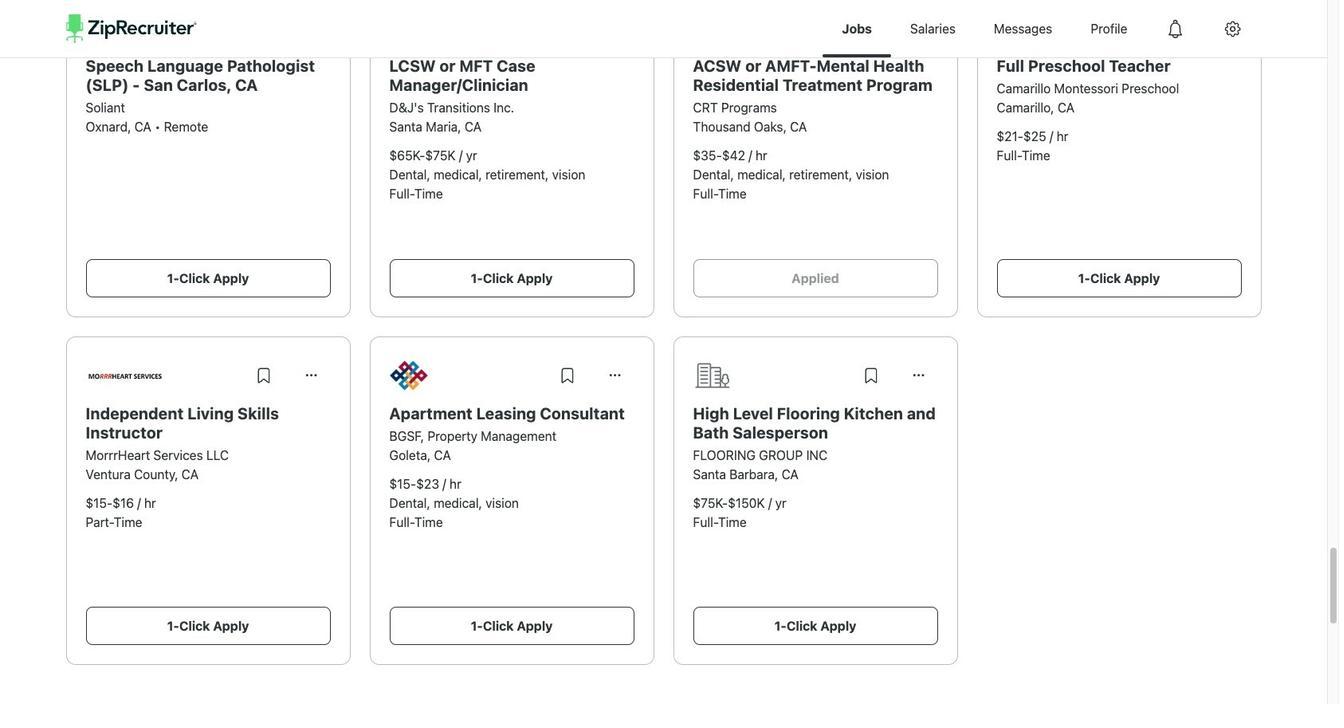 Task type: vqa. For each thing, say whether or not it's contained in the screenshot.
bottom days
no



Task type: locate. For each thing, give the bounding box(es) containing it.
job card menu element
[[900, 26, 938, 40], [1204, 26, 1242, 40]]

0 vertical spatial save job for later image
[[862, 18, 881, 37]]

0 horizontal spatial job card menu element
[[900, 26, 938, 40]]

save job for later image
[[1166, 18, 1185, 37], [254, 366, 273, 385], [862, 366, 881, 385]]

1 job card menu element from the left
[[900, 26, 938, 40]]

speech language pathologist (slp) - san carlos, ca image
[[86, 9, 124, 47]]

save job for later image up full preschool teacher element
[[1166, 18, 1185, 37]]

save job for later image
[[862, 18, 881, 37], [558, 366, 577, 385]]

save job for later image up apartment leasing consultant element at the left of the page
[[558, 366, 577, 385]]

2 horizontal spatial save job for later image
[[1166, 18, 1185, 37]]

ziprecruiter image
[[66, 14, 197, 43]]

0 horizontal spatial save job for later image
[[254, 366, 273, 385]]

1 horizontal spatial save job for later image
[[862, 366, 881, 385]]

save job for later image up "acsw or amft-mental health residential treatment program" element
[[862, 18, 881, 37]]

save job for later image up the high level flooring kitchen and bath salesperson "element"
[[862, 366, 881, 385]]

0 horizontal spatial save job for later image
[[558, 366, 577, 385]]

1 horizontal spatial job card menu element
[[1204, 26, 1242, 40]]

None button
[[292, 356, 331, 395], [596, 356, 634, 395], [900, 356, 938, 395], [292, 356, 331, 395], [596, 356, 634, 395], [900, 356, 938, 395]]

save job for later image up independent living skills instructor element at the left bottom
[[254, 366, 273, 385]]



Task type: describe. For each thing, give the bounding box(es) containing it.
high level flooring kitchen and bath salesperson element
[[693, 404, 938, 443]]

lcsw or mft case manager/clinician element
[[390, 57, 634, 95]]

independent living skills instructor element
[[86, 404, 331, 443]]

full preschool teacher element
[[997, 57, 1242, 76]]

apartment leasing consultant image
[[390, 356, 428, 395]]

speech language pathologist (slp) - san carlos, ca element
[[86, 57, 331, 95]]

save job for later image for full preschool teacher element
[[1166, 18, 1185, 37]]

1 vertical spatial save job for later image
[[558, 366, 577, 385]]

2 job card menu element from the left
[[1204, 26, 1242, 40]]

1 horizontal spatial save job for later image
[[862, 18, 881, 37]]

save job for later image for independent living skills instructor element at the left bottom
[[254, 366, 273, 385]]

acsw or amft-mental health residential treatment program element
[[693, 57, 938, 95]]

independent living skills instructor image
[[86, 360, 162, 391]]

apartment leasing consultant element
[[390, 404, 634, 423]]

save job for later image for the high level flooring kitchen and bath salesperson "element"
[[862, 366, 881, 385]]



